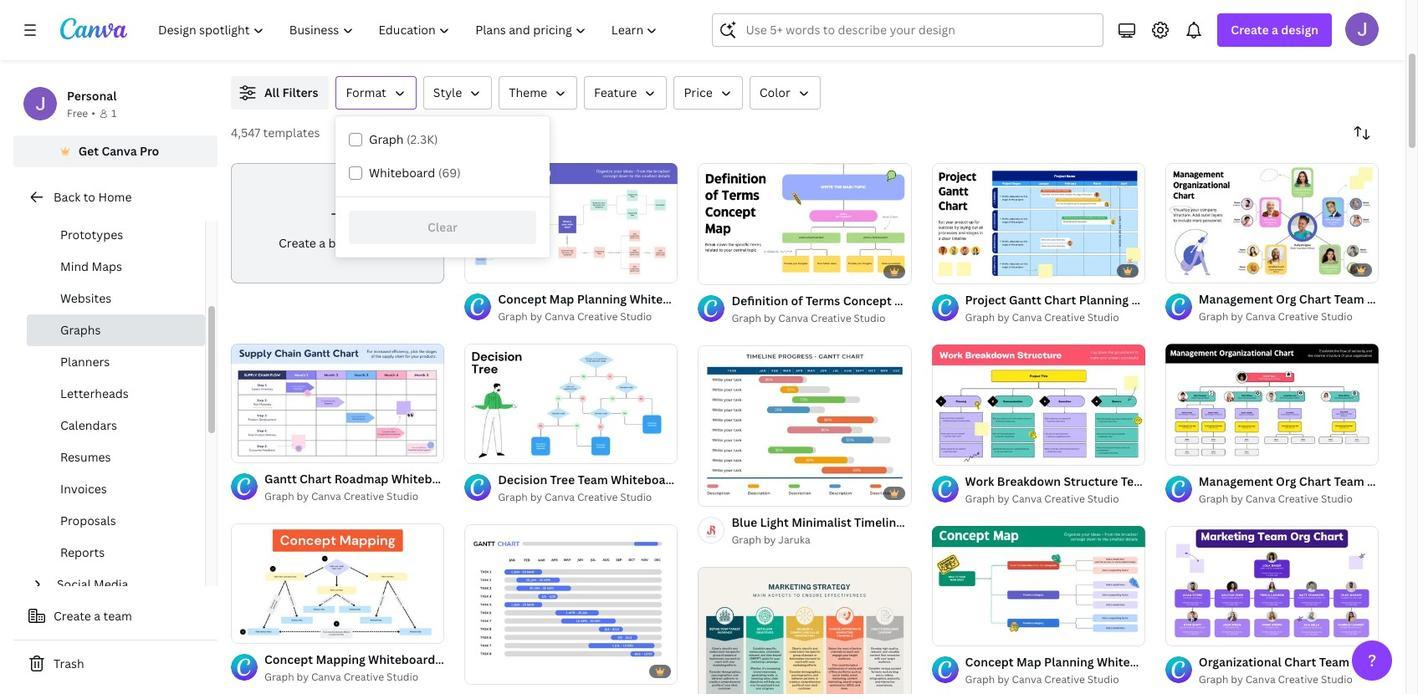Task type: vqa. For each thing, say whether or not it's contained in the screenshot.
Prototypes
yes



Task type: describe. For each thing, give the bounding box(es) containing it.
creative for management org chart team whiteboard in blue green spaced color blocks style image
[[1278, 310, 1319, 324]]

feature
[[594, 85, 637, 100]]

free
[[67, 106, 88, 121]]

definition of terms concept map planning whiteboard in light blue pink green spaced color blocks style image
[[698, 164, 912, 284]]

price button
[[674, 76, 743, 110]]

back to home
[[54, 189, 132, 205]]

personal
[[67, 88, 117, 104]]

prototypes
[[60, 227, 123, 243]]

graph by canva creative studio link for concept mapping whiteboard in orange purple basic style image
[[264, 670, 445, 687]]

work breakdown structure team whiteboard in red purple green trendy stickers style image
[[932, 345, 1146, 466]]

trash link
[[13, 648, 218, 681]]

letterheads
[[60, 386, 129, 402]]

studio for "concept map planning whiteboard in green blue modern professional style" image
[[1088, 673, 1120, 687]]

creative for "concept map planning whiteboard in purple green modern professional style" image
[[577, 310, 618, 324]]

back to home link
[[13, 181, 218, 214]]

planners
[[60, 354, 110, 370]]

progress
[[906, 514, 955, 530]]

by inside concept mapping whiteboard in orange purple basic style graph by canva creative studio
[[297, 671, 309, 685]]

studio for project gantt chart planning whiteboard in blue simple colorful style image
[[1088, 311, 1120, 325]]

create for create a design
[[1231, 22, 1269, 38]]

create a blank graph
[[279, 235, 397, 251]]

by for definition of terms concept map planning whiteboard in light blue pink green spaced color blocks style image
[[764, 312, 776, 326]]

price
[[684, 85, 713, 100]]

creative for "decision tree team whiteboard in green blue yellow simple colorful style" image
[[577, 490, 618, 505]]

concept map planning whiteboard in purple green modern professional style image
[[465, 163, 678, 283]]

mind
[[60, 259, 89, 275]]

in
[[438, 652, 449, 668]]

resumes link
[[27, 442, 205, 474]]

blank
[[329, 235, 359, 251]]

4,547 templates
[[231, 125, 320, 141]]

graph by canva creative studio link for "decision tree team whiteboard in green blue yellow simple colorful style" image
[[498, 489, 678, 506]]

Sort by button
[[1346, 116, 1379, 150]]

websites
[[60, 290, 112, 306]]

format button
[[336, 76, 417, 110]]

canva inside 'button'
[[102, 143, 137, 159]]

canva for "concept map planning whiteboard in purple green modern professional style" image
[[545, 310, 575, 324]]

light
[[760, 514, 789, 530]]

studio inside concept mapping whiteboard in orange purple basic style graph by canva creative studio
[[387, 671, 419, 685]]

design
[[1282, 22, 1319, 38]]

graph by canva creative studio link for management org chart team whiteboard in black red green trendy sticker style image
[[1199, 491, 1379, 508]]

management org chart team whiteboard in black red green trendy sticker style image
[[1166, 344, 1379, 465]]

1
[[111, 106, 117, 121]]

creative for gantt chart roadmap whiteboard in blue purple pink sleek digitalism style image
[[344, 490, 384, 504]]

home
[[98, 189, 132, 205]]

graph by canva creative studio for work breakdown structure team whiteboard in red purple green trendy stickers style image
[[965, 492, 1120, 506]]

studio for gantt chart roadmap whiteboard in blue purple pink sleek digitalism style image
[[387, 490, 419, 504]]

create for create a blank graph
[[279, 235, 316, 251]]

free •
[[67, 106, 95, 121]]

proposals link
[[27, 506, 205, 537]]

clear button
[[349, 211, 536, 244]]

social
[[57, 577, 91, 593]]

style inside concept mapping whiteboard in orange purple basic style graph by canva creative studio
[[569, 652, 598, 668]]

create a blank graph element
[[231, 163, 445, 283]]

by inside blue light minimalist timeline progress gantt graph graph by jaruka
[[764, 533, 776, 547]]

management org chart team whiteboard in blue green spaced color blocks style image
[[1166, 163, 1379, 283]]

concept map planning whiteboard in green blue modern professional style image
[[932, 526, 1146, 646]]

graph by canva creative studio link for project gantt chart planning whiteboard in blue simple colorful style image
[[965, 310, 1146, 327]]

studio for "concept map planning whiteboard in purple green modern professional style" image
[[620, 310, 652, 324]]

letterheads link
[[27, 378, 205, 410]]

graph by canva creative studio link for "concept map planning whiteboard in green blue modern professional style" image
[[965, 672, 1146, 689]]

create a team button
[[13, 600, 218, 634]]

creative for work breakdown structure team whiteboard in red purple green trendy stickers style image
[[1045, 492, 1085, 506]]

canva inside concept mapping whiteboard in orange purple basic style graph by canva creative studio
[[311, 671, 341, 685]]

Search search field
[[746, 14, 1093, 46]]

by for management org chart team whiteboard in blue green spaced color blocks style image
[[1231, 310, 1244, 324]]

mapping
[[316, 652, 366, 668]]

graph by canva creative studio link for gantt chart roadmap whiteboard in blue purple pink sleek digitalism style image
[[264, 489, 445, 506]]

canva for definition of terms concept map planning whiteboard in light blue pink green spaced color blocks style image
[[779, 312, 809, 326]]

blue light minimalist timeline progress gantt graph image
[[698, 346, 912, 506]]

maps
[[92, 259, 122, 275]]

graph by canva creative studio for management org chart team whiteboard in black red green trendy sticker style image
[[1199, 492, 1353, 506]]

team
[[103, 608, 132, 624]]

canva for "decision tree team whiteboard in green blue yellow simple colorful style" image
[[545, 490, 575, 505]]

(69)
[[438, 165, 461, 181]]

to
[[83, 189, 95, 205]]

canva for the organizational chart team whiteboard in royal purple pastel purple friendly professional style image
[[1246, 673, 1276, 687]]

social media link
[[50, 569, 195, 601]]

canva for management org chart team whiteboard in black red green trendy sticker style image
[[1246, 492, 1276, 506]]

orange
[[452, 652, 493, 668]]

get
[[78, 143, 99, 159]]

feature button
[[584, 76, 667, 110]]

by for project gantt chart planning whiteboard in blue simple colorful style image
[[998, 311, 1010, 325]]

canva for work breakdown structure team whiteboard in red purple green trendy stickers style image
[[1012, 492, 1042, 506]]

blue simple with dates professional gantt graph image
[[465, 525, 678, 685]]

concept
[[264, 652, 313, 668]]

studio for the organizational chart team whiteboard in royal purple pastel purple friendly professional style image
[[1321, 673, 1353, 687]]

4,547
[[231, 125, 260, 141]]

a for blank
[[319, 235, 326, 251]]

media
[[94, 577, 128, 593]]

•
[[91, 106, 95, 121]]

calendars
[[60, 418, 117, 434]]

studio for management org chart team whiteboard in black red green trendy sticker style image
[[1321, 492, 1353, 506]]



Task type: locate. For each thing, give the bounding box(es) containing it.
by for gantt chart roadmap whiteboard in blue purple pink sleek digitalism style image
[[297, 490, 309, 504]]

canva for gantt chart roadmap whiteboard in blue purple pink sleek digitalism style image
[[311, 490, 341, 504]]

all filters
[[264, 85, 318, 100]]

minimalist
[[792, 514, 852, 530]]

basic
[[536, 652, 566, 668]]

0 vertical spatial a
[[1272, 22, 1279, 38]]

create down social
[[54, 608, 91, 624]]

whiteboard
[[369, 165, 435, 181], [368, 652, 435, 668]]

a for design
[[1272, 22, 1279, 38]]

graph by jaruka link
[[732, 532, 912, 549]]

2 vertical spatial a
[[94, 608, 101, 624]]

a inside button
[[94, 608, 101, 624]]

jacob simon image
[[1346, 13, 1379, 46]]

color button
[[750, 76, 821, 110]]

templates
[[263, 125, 320, 141]]

1 horizontal spatial a
[[319, 235, 326, 251]]

graph by canva creative studio link
[[498, 309, 678, 325], [1199, 309, 1379, 325], [965, 310, 1146, 327], [732, 311, 912, 327], [264, 489, 445, 506], [498, 489, 678, 506], [1199, 491, 1379, 508], [965, 491, 1146, 508], [264, 670, 445, 687], [1199, 672, 1379, 688], [965, 672, 1146, 689]]

social media
[[57, 577, 128, 593]]

a
[[1272, 22, 1279, 38], [319, 235, 326, 251], [94, 608, 101, 624]]

graph (2.3k)
[[369, 131, 438, 147]]

2 vertical spatial create
[[54, 608, 91, 624]]

by for "decision tree team whiteboard in green blue yellow simple colorful style" image
[[530, 490, 542, 505]]

resumes
[[60, 449, 111, 465]]

by for management org chart team whiteboard in black red green trendy sticker style image
[[1231, 492, 1244, 506]]

0 vertical spatial create
[[1231, 22, 1269, 38]]

creative for definition of terms concept map planning whiteboard in light blue pink green spaced color blocks style image
[[811, 312, 852, 326]]

style button
[[423, 76, 492, 110]]

0 vertical spatial style
[[433, 85, 462, 100]]

all
[[264, 85, 280, 100]]

whiteboard down graph (2.3k)
[[369, 165, 435, 181]]

1 vertical spatial whiteboard
[[368, 652, 435, 668]]

None search field
[[713, 13, 1104, 47]]

create a team
[[54, 608, 132, 624]]

concept mapping whiteboard in orange purple basic style link
[[264, 651, 598, 670]]

filters
[[282, 85, 318, 100]]

create
[[1231, 22, 1269, 38], [279, 235, 316, 251], [54, 608, 91, 624]]

create for create a team
[[54, 608, 91, 624]]

mind maps
[[60, 259, 122, 275]]

canva for project gantt chart planning whiteboard in blue simple colorful style image
[[1012, 311, 1042, 325]]

graph by canva creative studio link for work breakdown structure team whiteboard in red purple green trendy stickers style image
[[965, 491, 1146, 508]]

studio for work breakdown structure team whiteboard in red purple green trendy stickers style image
[[1088, 492, 1120, 506]]

graph by canva creative studio for "concept map planning whiteboard in green blue modern professional style" image
[[965, 673, 1120, 687]]

1 vertical spatial style
[[569, 652, 598, 668]]

style right basic
[[569, 652, 598, 668]]

concept mapping whiteboard in orange purple basic style graph by canva creative studio
[[264, 652, 598, 685]]

create left design
[[1231, 22, 1269, 38]]

multicolor corporate marketing and business strategy chart graphic image
[[698, 567, 912, 695]]

concept mapping whiteboard in orange purple basic style image
[[231, 524, 445, 644]]

blue light minimalist timeline progress gantt graph graph by jaruka
[[732, 514, 1029, 547]]

create a design
[[1231, 22, 1319, 38]]

a for team
[[94, 608, 101, 624]]

blue light minimalist timeline progress gantt graph link
[[732, 514, 1029, 532]]

trash
[[54, 656, 84, 672]]

studio for "decision tree team whiteboard in green blue yellow simple colorful style" image
[[620, 490, 652, 505]]

graphs
[[60, 322, 101, 338]]

prototypes link
[[27, 219, 205, 251]]

whiteboard left in
[[368, 652, 435, 668]]

a inside dropdown button
[[1272, 22, 1279, 38]]

organizational chart team whiteboard in royal purple pastel purple friendly professional style image
[[1166, 526, 1379, 646]]

studio for definition of terms concept map planning whiteboard in light blue pink green spaced color blocks style image
[[854, 312, 886, 326]]

0 horizontal spatial style
[[433, 85, 462, 100]]

creative for "concept map planning whiteboard in green blue modern professional style" image
[[1045, 673, 1085, 687]]

1 vertical spatial a
[[319, 235, 326, 251]]

jaruka
[[779, 533, 811, 547]]

a left team at the bottom
[[94, 608, 101, 624]]

a left design
[[1272, 22, 1279, 38]]

0 horizontal spatial a
[[94, 608, 101, 624]]

graph by canva creative studio for gantt chart roadmap whiteboard in blue purple pink sleek digitalism style image
[[264, 490, 419, 504]]

create a blank graph link
[[231, 163, 445, 283]]

project gantt chart planning whiteboard in blue simple colorful style image
[[932, 163, 1146, 284]]

by for "concept map planning whiteboard in purple green modern professional style" image
[[530, 310, 542, 324]]

proposals
[[60, 513, 116, 529]]

pro
[[140, 143, 159, 159]]

mind maps link
[[27, 251, 205, 283]]

create inside dropdown button
[[1231, 22, 1269, 38]]

canva
[[102, 143, 137, 159], [545, 310, 575, 324], [1246, 310, 1276, 324], [1012, 311, 1042, 325], [779, 312, 809, 326], [311, 490, 341, 504], [545, 490, 575, 505], [1246, 492, 1276, 506], [1012, 492, 1042, 506], [311, 671, 341, 685], [1246, 673, 1276, 687], [1012, 673, 1042, 687]]

graph by canva creative studio for "decision tree team whiteboard in green blue yellow simple colorful style" image
[[498, 490, 652, 505]]

creative for project gantt chart planning whiteboard in blue simple colorful style image
[[1045, 311, 1085, 325]]

top level navigation element
[[147, 13, 672, 47]]

timeline
[[855, 514, 903, 530]]

graph by canva creative studio for the organizational chart team whiteboard in royal purple pastel purple friendly professional style image
[[1199, 673, 1353, 687]]

creative for the organizational chart team whiteboard in royal purple pastel purple friendly professional style image
[[1278, 673, 1319, 687]]

creative
[[577, 310, 618, 324], [1278, 310, 1319, 324], [1045, 311, 1085, 325], [811, 312, 852, 326], [344, 490, 384, 504], [577, 490, 618, 505], [1278, 492, 1319, 506], [1045, 492, 1085, 506], [344, 671, 384, 685], [1278, 673, 1319, 687], [1045, 673, 1085, 687]]

clear
[[428, 219, 458, 235]]

graph by canva creative studio link for "concept map planning whiteboard in purple green modern professional style" image
[[498, 309, 678, 325]]

style inside button
[[433, 85, 462, 100]]

get canva pro button
[[13, 136, 218, 167]]

invoices link
[[27, 474, 205, 506]]

theme
[[509, 85, 547, 100]]

calendars link
[[27, 410, 205, 442]]

websites link
[[27, 283, 205, 315]]

gantt
[[958, 514, 991, 530]]

creative inside concept mapping whiteboard in orange purple basic style graph by canva creative studio
[[344, 671, 384, 685]]

by for the organizational chart team whiteboard in royal purple pastel purple friendly professional style image
[[1231, 673, 1244, 687]]

reports
[[60, 545, 105, 561]]

canva for "concept map planning whiteboard in green blue modern professional style" image
[[1012, 673, 1042, 687]]

graph by canva creative studio for definition of terms concept map planning whiteboard in light blue pink green spaced color blocks style image
[[732, 312, 886, 326]]

a left blank
[[319, 235, 326, 251]]

gantt chart roadmap whiteboard in blue purple pink sleek digitalism style image
[[231, 343, 445, 463]]

graph inside concept mapping whiteboard in orange purple basic style graph by canva creative studio
[[264, 671, 294, 685]]

1 horizontal spatial style
[[569, 652, 598, 668]]

graph by canva creative studio for management org chart team whiteboard in blue green spaced color blocks style image
[[1199, 310, 1353, 324]]

graph by canva creative studio link for management org chart team whiteboard in blue green spaced color blocks style image
[[1199, 309, 1379, 325]]

purple
[[496, 652, 533, 668]]

graph by canva creative studio for project gantt chart planning whiteboard in blue simple colorful style image
[[965, 311, 1120, 325]]

graph by canva creative studio for "concept map planning whiteboard in purple green modern professional style" image
[[498, 310, 652, 324]]

decision tree team whiteboard in green blue yellow simple colorful style image
[[465, 344, 678, 464]]

graphs template image
[[1022, 0, 1379, 56]]

1 vertical spatial create
[[279, 235, 316, 251]]

graph by canva creative studio link for definition of terms concept map planning whiteboard in light blue pink green spaced color blocks style image
[[732, 311, 912, 327]]

2 horizontal spatial a
[[1272, 22, 1279, 38]]

create left blank
[[279, 235, 316, 251]]

2 horizontal spatial create
[[1231, 22, 1269, 38]]

canva for management org chart team whiteboard in blue green spaced color blocks style image
[[1246, 310, 1276, 324]]

creative for management org chart team whiteboard in black red green trendy sticker style image
[[1278, 492, 1319, 506]]

0 vertical spatial whiteboard
[[369, 165, 435, 181]]

back
[[54, 189, 81, 205]]

invoices
[[60, 481, 107, 497]]

by for work breakdown structure team whiteboard in red purple green trendy stickers style image
[[998, 492, 1010, 506]]

0 horizontal spatial create
[[54, 608, 91, 624]]

graph by canva creative studio
[[498, 310, 652, 324], [1199, 310, 1353, 324], [965, 311, 1120, 325], [732, 312, 886, 326], [264, 490, 419, 504], [498, 490, 652, 505], [1199, 492, 1353, 506], [965, 492, 1120, 506], [1199, 673, 1353, 687], [965, 673, 1120, 687]]

all filters button
[[231, 76, 329, 110]]

blue
[[732, 514, 758, 530]]

create a design button
[[1218, 13, 1332, 47]]

color
[[760, 85, 791, 100]]

planners link
[[27, 346, 205, 378]]

style up (2.3k)
[[433, 85, 462, 100]]

reports link
[[27, 537, 205, 569]]

theme button
[[499, 76, 578, 110]]

graph
[[369, 131, 404, 147], [362, 235, 397, 251], [498, 310, 528, 324], [1199, 310, 1229, 324], [965, 311, 995, 325], [732, 312, 762, 326], [264, 490, 294, 504], [498, 490, 528, 505], [1199, 492, 1229, 506], [965, 492, 995, 506], [993, 514, 1029, 530], [732, 533, 762, 547], [264, 671, 294, 685], [1199, 673, 1229, 687], [965, 673, 995, 687]]

studio for management org chart team whiteboard in blue green spaced color blocks style image
[[1321, 310, 1353, 324]]

whiteboard (69)
[[369, 165, 461, 181]]

by
[[530, 310, 542, 324], [1231, 310, 1244, 324], [998, 311, 1010, 325], [764, 312, 776, 326], [297, 490, 309, 504], [530, 490, 542, 505], [1231, 492, 1244, 506], [998, 492, 1010, 506], [764, 533, 776, 547], [297, 671, 309, 685], [1231, 673, 1244, 687], [998, 673, 1010, 687]]

whiteboard inside concept mapping whiteboard in orange purple basic style graph by canva creative studio
[[368, 652, 435, 668]]

by for "concept map planning whiteboard in green blue modern professional style" image
[[998, 673, 1010, 687]]

1 horizontal spatial create
[[279, 235, 316, 251]]

style
[[433, 85, 462, 100], [569, 652, 598, 668]]

create inside button
[[54, 608, 91, 624]]

graph by canva creative studio link for the organizational chart team whiteboard in royal purple pastel purple friendly professional style image
[[1199, 672, 1379, 688]]

format
[[346, 85, 387, 100]]

(2.3k)
[[407, 131, 438, 147]]

get canva pro
[[78, 143, 159, 159]]



